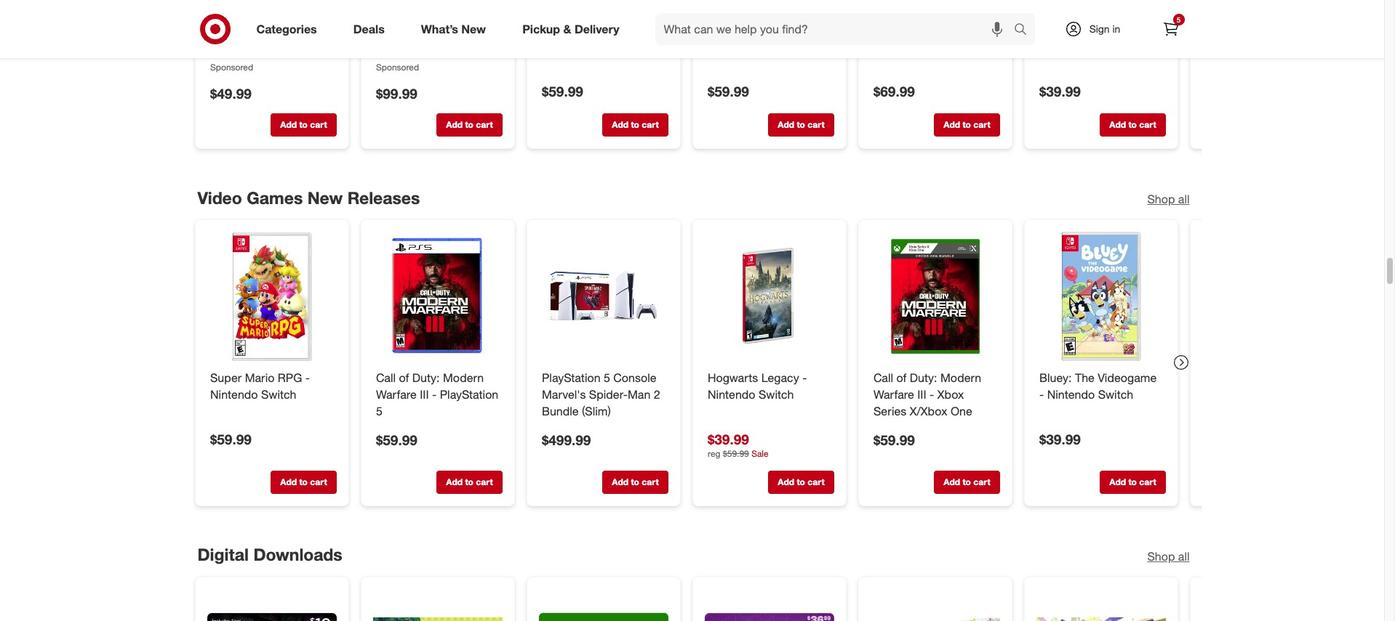 Task type: locate. For each thing, give the bounding box(es) containing it.
controller for purple
[[589, 23, 640, 37]]

2 nintendo from the left
[[707, 388, 755, 402]]

$59.99 right reg
[[722, 449, 749, 460]]

meta up straps
[[1039, 6, 1065, 20]]

1 shop from the top
[[1147, 192, 1175, 207]]

of inside "call of duty: modern warfare iii - playstation 5"
[[399, 371, 409, 386]]

2 horizontal spatial for
[[1076, 23, 1090, 37]]

-
[[643, 23, 648, 37], [809, 23, 813, 37], [415, 39, 420, 54], [415, 56, 419, 70], [305, 371, 309, 386], [802, 371, 807, 386], [432, 388, 436, 402], [929, 388, 934, 402], [1039, 388, 1044, 402]]

meta
[[873, 6, 900, 20], [1039, 6, 1065, 20]]

$39.99
[[1039, 83, 1080, 100], [707, 432, 749, 448], [1039, 432, 1080, 448]]

0 horizontal spatial nintendo
[[210, 388, 257, 402]]

purple
[[574, 39, 608, 54]]

call of duty: modern warfare iii - xbox series x/xbox one image
[[870, 232, 1000, 362], [870, 232, 1000, 362]]

gaming inside backbone one mobile gaming controller for iphone - playstation edition - white (lightning)
[[376, 23, 416, 37]]

quest inside meta quest 3 elite strap
[[903, 6, 934, 20]]

quest inside 'meta quest active straps for touch plus controllers'
[[1069, 6, 1100, 20]]

meta for $69.99
[[873, 6, 900, 20]]

playstation inside playstation 5 console marvel's spider-man 2 bundle (slim)
[[541, 371, 600, 386]]

3 nintendo from the left
[[1047, 388, 1094, 402]]

for inside backbone one mobile gaming controller for iphone - playstation edition - white (lightning)
[[474, 23, 488, 37]]

1 duty: from the left
[[412, 371, 439, 386]]

duty: for playstation
[[412, 371, 439, 386]]

1 vertical spatial all
[[1178, 550, 1190, 564]]

0 vertical spatial shop all
[[1147, 192, 1190, 207]]

one up what's
[[432, 6, 454, 20]]

0 horizontal spatial one
[[432, 6, 454, 20]]

series up the vapor
[[737, 6, 770, 20]]

1 horizontal spatial duty:
[[909, 371, 937, 386]]

one
[[432, 6, 454, 20], [950, 404, 972, 419]]

wireless up astral
[[541, 23, 585, 37]]

all
[[1178, 192, 1190, 207], [1178, 550, 1190, 564]]

xbox series x|s wireless controller - astral purple link
[[541, 5, 665, 55]]

shop all link
[[1147, 192, 1190, 208], [1147, 549, 1190, 566]]

quest
[[903, 6, 934, 20], [1069, 6, 1100, 20]]

$59.99 for xbox series x|s wireless controller - vapor series blue
[[707, 83, 749, 100]]

2 iii from the left
[[917, 388, 926, 402]]

$99.99
[[376, 85, 417, 102]]

quest for $69.99
[[903, 6, 934, 20]]

2 modern from the left
[[940, 371, 981, 386]]

0 horizontal spatial sponsored
[[210, 62, 253, 72]]

reg
[[707, 449, 720, 460]]

1 horizontal spatial controller
[[589, 23, 640, 37]]

one right x/xbox
[[950, 404, 972, 419]]

call of duty: modern warfare iii - playstation 5 image
[[373, 232, 502, 362], [373, 232, 502, 362]]

0 horizontal spatial for
[[210, 39, 224, 54]]

video
[[197, 187, 242, 208]]

sponsored down "iphone"
[[376, 62, 419, 72]]

$39.99 for bluey: the videogame - nintendo switch
[[1039, 432, 1080, 448]]

gaming down hs35
[[243, 23, 284, 37]]

xbox up the vapor
[[707, 6, 734, 20]]

meta quest 3 elite strap
[[873, 6, 969, 37]]

$59.99 for xbox series x|s wireless controller - astral purple
[[541, 83, 583, 100]]

controller inside backbone one mobile gaming controller for iphone - playstation edition - white (lightning)
[[420, 23, 471, 37]]

shop for digital downloads
[[1147, 550, 1175, 564]]

1 x|s from the left
[[608, 6, 625, 20]]

2
[[653, 388, 660, 402]]

call
[[376, 371, 395, 386], [873, 371, 893, 386]]

- inside the 'xbox series x|s wireless controller - astral purple'
[[643, 23, 648, 37]]

search button
[[1007, 13, 1042, 48]]

nintendo inside bluey: the videogame - nintendo switch
[[1047, 388, 1094, 402]]

iii for xbox
[[917, 388, 926, 402]]

meta inside 'meta quest active straps for touch plus controllers'
[[1039, 6, 1065, 20]]

1 vertical spatial 5
[[603, 371, 610, 386]]

bluey: the videogame - nintendo switch link
[[1039, 370, 1163, 404]]

2 quest from the left
[[1069, 6, 1100, 20]]

add to cart
[[280, 120, 327, 131], [446, 120, 493, 131], [612, 120, 658, 131], [777, 120, 824, 131], [943, 120, 990, 131], [1109, 120, 1156, 131], [280, 477, 327, 488], [446, 477, 493, 488], [612, 477, 658, 488], [777, 477, 824, 488], [943, 477, 990, 488], [1109, 477, 1156, 488]]

$39.99 up reg
[[707, 432, 749, 448]]

2 horizontal spatial controller
[[754, 23, 806, 37]]

shop all for digital downloads
[[1147, 550, 1190, 564]]

warfare
[[376, 388, 416, 402], [873, 388, 914, 402]]

x|s inside the 'xbox series x|s wireless controller - astral purple'
[[608, 6, 625, 20]]

1 vertical spatial one
[[950, 404, 972, 419]]

2 shop all link from the top
[[1147, 549, 1190, 566]]

- inside "call of duty: modern warfare iii - xbox series x/xbox one"
[[929, 388, 934, 402]]

$59.99 down "call of duty: modern warfare iii - playstation 5" at the left bottom
[[376, 432, 417, 449]]

x|s up delivery
[[608, 6, 625, 20]]

quest for $39.99
[[1069, 6, 1100, 20]]

call inside "call of duty: modern warfare iii - xbox series x/xbox one"
[[873, 371, 893, 386]]

meta quest active straps for touch plus controllers link
[[1039, 5, 1163, 55]]

xbox up x/xbox
[[937, 388, 964, 402]]

$39.99 inside $39.99 reg $59.99 sale
[[707, 432, 749, 448]]

1 sponsored from the left
[[210, 62, 253, 72]]

xbox up &
[[541, 6, 568, 20]]

1 horizontal spatial warfare
[[873, 388, 914, 402]]

quest up sign at the top of page
[[1069, 6, 1100, 20]]

warfare inside "call of duty: modern warfare iii - xbox series x/xbox one"
[[873, 388, 914, 402]]

2 warfare from the left
[[873, 388, 914, 402]]

$59.99 down super mario rpg - nintendo switch
[[210, 432, 251, 448]]

5
[[1177, 15, 1181, 24], [603, 371, 610, 386], [376, 404, 382, 419]]

1 horizontal spatial meta
[[1039, 6, 1065, 20]]

- inside xbox series x|s wireless controller - vapor series blue
[[809, 23, 813, 37]]

iii
[[419, 388, 428, 402], [917, 388, 926, 402]]

one inside "call of duty: modern warfare iii - xbox series x/xbox one"
[[950, 404, 972, 419]]

$59.99 down the vapor
[[707, 83, 749, 100]]

playstation inside backbone one mobile gaming controller for iphone - playstation edition - white (lightning)
[[423, 39, 481, 54]]

5 inside playstation 5 console marvel's spider-man 2 bundle (slim)
[[603, 371, 610, 386]]

1 quest from the left
[[903, 6, 934, 20]]

controller inside xbox series x|s wireless controller - vapor series blue
[[754, 23, 806, 37]]

4/nintendo
[[210, 72, 268, 87]]

hogwarts legacy - nintendo switch image
[[704, 232, 834, 362], [704, 232, 834, 362]]

$59.99 down x/xbox
[[873, 432, 915, 449]]

x|s inside xbox series x|s wireless controller - vapor series blue
[[773, 6, 791, 20]]

switch inside super mario rpg - nintendo switch
[[261, 388, 296, 402]]

stereo
[[296, 6, 331, 20]]

series left x/xbox
[[873, 404, 906, 419]]

3 switch from the left
[[1098, 388, 1133, 402]]

$59.99
[[541, 83, 583, 100], [707, 83, 749, 100], [210, 432, 251, 448], [376, 432, 417, 449], [873, 432, 915, 449], [722, 449, 749, 460]]

quest left 3 at the top right of the page
[[903, 6, 934, 20]]

shop all for video games new releases
[[1147, 192, 1190, 207]]

modern inside "call of duty: modern warfare iii - xbox series x/xbox one"
[[940, 371, 981, 386]]

0 horizontal spatial gaming
[[243, 23, 284, 37]]

0 horizontal spatial meta
[[873, 6, 900, 20]]

$39.99 reg $59.99 sale
[[707, 432, 768, 460]]

2 x|s from the left
[[773, 6, 791, 20]]

for inside 'meta quest active straps for touch plus controllers'
[[1076, 23, 1090, 37]]

nintendo down 'the'
[[1047, 388, 1094, 402]]

modern inside "call of duty: modern warfare iii - playstation 5"
[[443, 371, 483, 386]]

nintendo down super on the bottom
[[210, 388, 257, 402]]

backbone one mobile gaming controller for iphone - playstation edition - white (lightning) link
[[376, 5, 499, 87]]

controllers
[[1039, 39, 1096, 54]]

vapor
[[707, 39, 737, 54]]

duty: inside "call of duty: modern warfare iii - xbox series x/xbox one"
[[909, 371, 937, 386]]

5 link
[[1155, 13, 1187, 45]]

$59.99 inside $39.99 reg $59.99 sale
[[722, 449, 749, 460]]

wireless inside the 'xbox series x|s wireless controller - astral purple'
[[541, 23, 585, 37]]

1 vertical spatial shop all
[[1147, 550, 1190, 564]]

controller inside the 'xbox series x|s wireless controller - astral purple'
[[589, 23, 640, 37]]

0 horizontal spatial x|s
[[608, 6, 625, 20]]

wireless for astral
[[541, 23, 585, 37]]

nintendo
[[210, 388, 257, 402], [707, 388, 755, 402], [1047, 388, 1094, 402]]

0 horizontal spatial iii
[[419, 388, 428, 402]]

1 gaming from the left
[[243, 23, 284, 37]]

what's new link
[[409, 13, 504, 45]]

to
[[299, 120, 307, 131], [465, 120, 473, 131], [631, 120, 639, 131], [796, 120, 805, 131], [962, 120, 971, 131], [1128, 120, 1136, 131], [299, 477, 307, 488], [465, 477, 473, 488], [631, 477, 639, 488], [796, 477, 805, 488], [962, 477, 971, 488], [1128, 477, 1136, 488]]

2 horizontal spatial switch
[[1098, 388, 1133, 402]]

nintendo for $39.99
[[1047, 388, 1094, 402]]

switch inside hogwarts legacy - nintendo switch
[[758, 388, 793, 402]]

bundle
[[541, 404, 578, 419]]

warfare for series
[[873, 388, 914, 402]]

wireless up the vapor
[[707, 23, 751, 37]]

1 horizontal spatial gaming
[[376, 23, 416, 37]]

new super mario bros u deluxe - nintendo switch image
[[373, 590, 502, 622], [373, 590, 502, 622]]

1 of from the left
[[399, 371, 409, 386]]

shop all link for video games new releases
[[1147, 192, 1190, 208]]

mario kart 8 deluxe: booster course pass - nintendo switch (digital) image
[[870, 590, 1000, 622], [870, 590, 1000, 622]]

0 horizontal spatial warfare
[[376, 388, 416, 402]]

1 horizontal spatial switch
[[758, 388, 793, 402]]

1 horizontal spatial nintendo
[[707, 388, 755, 402]]

nintendo inside super mario rpg - nintendo switch
[[210, 388, 257, 402]]

iii inside "call of duty: modern warfare iii - xbox series x/xbox one"
[[917, 388, 926, 402]]

1 call from the left
[[376, 371, 395, 386]]

2 controller from the left
[[589, 23, 640, 37]]

sponsored up $49.99
[[210, 62, 253, 72]]

1 horizontal spatial quest
[[1069, 6, 1100, 20]]

super mario rpg - nintendo switch image
[[207, 232, 336, 362], [207, 232, 336, 362]]

xbox
[[541, 6, 568, 20], [707, 6, 734, 20], [227, 39, 254, 54], [937, 388, 964, 402]]

strap
[[873, 23, 901, 37]]

1 all from the top
[[1178, 192, 1190, 207]]

gaming up "iphone"
[[376, 23, 416, 37]]

hogwarts legacy - nintendo switch link
[[707, 370, 831, 404]]

duty:
[[412, 371, 439, 386], [909, 371, 937, 386]]

1 wireless from the left
[[541, 23, 585, 37]]

sponsored
[[210, 62, 253, 72], [376, 62, 419, 72]]

2 all from the top
[[1178, 550, 1190, 564]]

games
[[247, 187, 303, 208]]

sponsored for $99.99
[[376, 62, 419, 72]]

1 meta from the left
[[873, 6, 900, 20]]

2 shop from the top
[[1147, 550, 1175, 564]]

iphone
[[376, 39, 412, 54]]

series up delivery
[[571, 6, 604, 20]]

0 vertical spatial all
[[1178, 192, 1190, 207]]

2 meta from the left
[[1039, 6, 1065, 20]]

1 horizontal spatial sponsored
[[376, 62, 419, 72]]

xbox inside xbox series x|s wireless controller - vapor series blue
[[707, 6, 734, 20]]

console
[[613, 371, 656, 386]]

0 horizontal spatial quest
[[903, 6, 934, 20]]

switch down rpg in the left bottom of the page
[[261, 388, 296, 402]]

modern
[[443, 371, 483, 386], [940, 371, 981, 386]]

playstation 5 console marvel's spider-man 2 bundle (slim) image
[[539, 232, 668, 362], [539, 232, 668, 362]]

of
[[399, 371, 409, 386], [896, 371, 906, 386]]

xbox inside "call of duty: modern warfare iii - xbox series x/xbox one"
[[937, 388, 964, 402]]

1 nintendo from the left
[[210, 388, 257, 402]]

2 shop all from the top
[[1147, 550, 1190, 564]]

controller
[[420, 23, 471, 37], [589, 23, 640, 37], [754, 23, 806, 37]]

of inside "call of duty: modern warfare iii - xbox series x/xbox one"
[[896, 371, 906, 386]]

shop all link for digital downloads
[[1147, 549, 1190, 566]]

1 shop all link from the top
[[1147, 192, 1190, 208]]

0 vertical spatial 5
[[1177, 15, 1181, 24]]

0 vertical spatial shop all link
[[1147, 192, 1190, 208]]

call inside "call of duty: modern warfare iii - playstation 5"
[[376, 371, 395, 386]]

nintendo down hogwarts
[[707, 388, 755, 402]]

switch/pc
[[271, 72, 326, 87]]

2 call from the left
[[873, 371, 893, 386]]

duty: inside "call of duty: modern warfare iii - playstation 5"
[[412, 371, 439, 386]]

corsair hs35 stereo wired gaming headset for xbox one/playstation 4/nintendo switch/pc
[[210, 6, 331, 87]]

meta quest 3 elite strap link
[[873, 5, 997, 38]]

$39.99 down controllers
[[1039, 83, 1080, 100]]

meta up the strap
[[873, 6, 900, 20]]

1 controller from the left
[[420, 23, 471, 37]]

1 horizontal spatial 5
[[603, 371, 610, 386]]

1 vertical spatial new
[[307, 187, 343, 208]]

0 horizontal spatial duty:
[[412, 371, 439, 386]]

series
[[571, 6, 604, 20], [737, 6, 770, 20], [741, 39, 774, 54], [873, 404, 906, 419]]

all for digital downloads
[[1178, 550, 1190, 564]]

xbox series x|s wireless controller - vapor series blue link
[[707, 5, 831, 55]]

1 horizontal spatial wireless
[[707, 23, 751, 37]]

0 vertical spatial playstation
[[423, 39, 481, 54]]

2 duty: from the left
[[909, 371, 937, 386]]

1 horizontal spatial modern
[[940, 371, 981, 386]]

1 vertical spatial shop
[[1147, 550, 1175, 564]]

shop
[[1147, 192, 1175, 207], [1147, 550, 1175, 564]]

2 vertical spatial 5
[[376, 404, 382, 419]]

0 horizontal spatial wireless
[[541, 23, 585, 37]]

1 vertical spatial shop all link
[[1147, 549, 1190, 566]]

$59.99 down astral
[[541, 83, 583, 100]]

2 wireless from the left
[[707, 23, 751, 37]]

edition
[[376, 56, 412, 70]]

x|s for purple
[[608, 6, 625, 20]]

super mario party - nintendo switch image
[[1036, 590, 1166, 622], [1036, 590, 1166, 622]]

1 horizontal spatial call
[[873, 371, 893, 386]]

straps
[[1039, 23, 1073, 37]]

sign in link
[[1052, 13, 1143, 45]]

$39.99 down bluey:
[[1039, 432, 1080, 448]]

new right games
[[307, 187, 343, 208]]

1 iii from the left
[[419, 388, 428, 402]]

2 gaming from the left
[[376, 23, 416, 37]]

super
[[210, 371, 241, 386]]

2 sponsored from the left
[[376, 62, 419, 72]]

iii inside "call of duty: modern warfare iii - playstation 5"
[[419, 388, 428, 402]]

playstation
[[423, 39, 481, 54], [541, 371, 600, 386], [439, 388, 498, 402]]

1 warfare from the left
[[376, 388, 416, 402]]

spider-
[[589, 388, 627, 402]]

3 controller from the left
[[754, 23, 806, 37]]

What can we help you find? suggestions appear below search field
[[655, 13, 1017, 45]]

0 horizontal spatial 5
[[376, 404, 382, 419]]

1 horizontal spatial for
[[474, 23, 488, 37]]

0 horizontal spatial switch
[[261, 388, 296, 402]]

meta inside meta quest 3 elite strap
[[873, 6, 900, 20]]

one/playstation
[[210, 56, 294, 70]]

1 switch from the left
[[261, 388, 296, 402]]

modern for xbox
[[940, 371, 981, 386]]

0 vertical spatial one
[[432, 6, 454, 20]]

1 shop all from the top
[[1147, 192, 1190, 207]]

pickup & delivery link
[[510, 13, 638, 45]]

2 switch from the left
[[758, 388, 793, 402]]

legacy
[[761, 371, 799, 386]]

switch down videogame
[[1098, 388, 1133, 402]]

0 horizontal spatial modern
[[443, 371, 483, 386]]

x|s up the blue
[[773, 6, 791, 20]]

xbox up one/playstation at the top left of the page
[[227, 39, 254, 54]]

astral
[[541, 39, 571, 54]]

0 horizontal spatial call
[[376, 371, 395, 386]]

2 of from the left
[[896, 371, 906, 386]]

2 horizontal spatial nintendo
[[1047, 388, 1094, 402]]

new down mobile
[[461, 22, 486, 36]]

bluey: the videogame - nintendo switch
[[1039, 371, 1156, 402]]

1 horizontal spatial new
[[461, 22, 486, 36]]

1 modern from the left
[[443, 371, 483, 386]]

of for call of duty: modern warfare iii - xbox series x/xbox one
[[896, 371, 906, 386]]

switch inside bluey: the videogame - nintendo switch
[[1098, 388, 1133, 402]]

wireless inside xbox series x|s wireless controller - vapor series blue
[[707, 23, 751, 37]]

0 vertical spatial shop
[[1147, 192, 1175, 207]]

switch down legacy at the right bottom of the page
[[758, 388, 793, 402]]

0 horizontal spatial controller
[[420, 23, 471, 37]]

0 horizontal spatial new
[[307, 187, 343, 208]]

1 horizontal spatial one
[[950, 404, 972, 419]]

1 vertical spatial playstation
[[541, 371, 600, 386]]

0 horizontal spatial of
[[399, 371, 409, 386]]

1 horizontal spatial of
[[896, 371, 906, 386]]

1 horizontal spatial iii
[[917, 388, 926, 402]]

shop all
[[1147, 192, 1190, 207], [1147, 550, 1190, 564]]

gaming
[[243, 23, 284, 37], [376, 23, 416, 37]]

warfare inside "call of duty: modern warfare iii - playstation 5"
[[376, 388, 416, 402]]

1 horizontal spatial x|s
[[773, 6, 791, 20]]

bluey: the videogame - nintendo switch image
[[1036, 232, 1166, 362], [1036, 232, 1166, 362]]

2 vertical spatial playstation
[[439, 388, 498, 402]]



Task type: vqa. For each thing, say whether or not it's contained in the screenshot.


Task type: describe. For each thing, give the bounding box(es) containing it.
rpg
[[277, 371, 302, 386]]

xbox inside corsair hs35 stereo wired gaming headset for xbox one/playstation 4/nintendo switch/pc
[[227, 39, 254, 54]]

categories
[[256, 22, 317, 36]]

meta for $39.99
[[1039, 6, 1065, 20]]

for inside corsair hs35 stereo wired gaming headset for xbox one/playstation 4/nintendo switch/pc
[[210, 39, 224, 54]]

one inside backbone one mobile gaming controller for iphone - playstation edition - white (lightning)
[[432, 6, 454, 20]]

bluey:
[[1039, 371, 1071, 386]]

(slim)
[[581, 404, 610, 419]]

hs35
[[264, 6, 293, 20]]

xbox series x|s wireless controller - astral purple
[[541, 6, 648, 54]]

mario
[[244, 371, 274, 386]]

corsair hs35 stereo wired gaming headset for xbox one/playstation 4/nintendo switch/pc link
[[210, 5, 333, 87]]

what's
[[421, 22, 458, 36]]

of for call of duty: modern warfare iii - playstation 5
[[399, 371, 409, 386]]

all for video games new releases
[[1178, 192, 1190, 207]]

the
[[1075, 371, 1094, 386]]

call for call of duty: modern warfare iii - xbox series x/xbox one
[[873, 371, 893, 386]]

hogwarts legacy - nintendo switch
[[707, 371, 807, 402]]

call of duty: modern warfare iii - xbox series x/xbox one
[[873, 371, 981, 419]]

sign in
[[1089, 23, 1120, 35]]

blue
[[777, 39, 800, 54]]

warfare for 5
[[376, 388, 416, 402]]

playstation 5 console marvel's spider-man 2 bundle (slim) link
[[541, 370, 665, 420]]

headset
[[287, 23, 331, 37]]

call of duty: modern warfare iii - playstation 5 link
[[376, 370, 499, 420]]

x|s for series
[[773, 6, 791, 20]]

nintendo for $59.99
[[210, 388, 257, 402]]

xbox gift card (digital) image
[[539, 590, 668, 622]]

switch for $39.99
[[1098, 388, 1133, 402]]

corsair
[[210, 6, 261, 20]]

releases
[[347, 187, 420, 208]]

meta quest active straps for touch plus controllers
[[1039, 6, 1150, 54]]

$69.99
[[873, 83, 915, 100]]

- inside hogwarts legacy - nintendo switch
[[802, 371, 807, 386]]

downloads
[[253, 545, 342, 565]]

$59.99 for super mario rpg - nintendo switch
[[210, 432, 251, 448]]

modern for playstation
[[443, 371, 483, 386]]

elite
[[947, 6, 969, 20]]

nintendo inside hogwarts legacy - nintendo switch
[[707, 388, 755, 402]]

video games new releases
[[197, 187, 420, 208]]

plus
[[1127, 23, 1150, 37]]

$499.99
[[541, 432, 591, 449]]

series inside the 'xbox series x|s wireless controller - astral purple'
[[571, 6, 604, 20]]

call of duty: modern warfare iii - xbox series x/xbox one link
[[873, 370, 997, 420]]

sponsored for $49.99
[[210, 62, 253, 72]]

$39.99 for meta quest active straps for touch plus controllers
[[1039, 83, 1080, 100]]

active
[[1103, 6, 1135, 20]]

(lightning)
[[376, 72, 430, 87]]

backbone
[[376, 6, 429, 20]]

sale
[[751, 449, 768, 460]]

backbone one mobile gaming controller for iphone - playstation edition - white (lightning)
[[376, 6, 492, 87]]

mobile
[[457, 6, 492, 20]]

$59.99 for call of duty: modern warfare iii - xbox series x/xbox one
[[873, 432, 915, 449]]

digital
[[197, 545, 249, 565]]

$59.99 for call of duty: modern warfare iii - playstation 5
[[376, 432, 417, 449]]

gaming inside corsair hs35 stereo wired gaming headset for xbox one/playstation 4/nintendo switch/pc
[[243, 23, 284, 37]]

series inside "call of duty: modern warfare iii - xbox series x/xbox one"
[[873, 404, 906, 419]]

0 vertical spatial new
[[461, 22, 486, 36]]

playstation 5 console marvel's spider-man 2 bundle (slim)
[[541, 371, 660, 419]]

white
[[423, 56, 452, 70]]

controller for series
[[754, 23, 806, 37]]

digital downloads
[[197, 545, 342, 565]]

duty: for xbox
[[909, 371, 937, 386]]

xbox inside the 'xbox series x|s wireless controller - astral purple'
[[541, 6, 568, 20]]

shop for video games new releases
[[1147, 192, 1175, 207]]

playstation inside "call of duty: modern warfare iii - playstation 5"
[[439, 388, 498, 402]]

iii for playstation
[[419, 388, 428, 402]]

in
[[1112, 23, 1120, 35]]

call of duty: modern warfare iii - playstation 5
[[376, 371, 498, 419]]

man
[[627, 388, 650, 402]]

3
[[937, 6, 944, 20]]

search
[[1007, 23, 1042, 38]]

deals
[[353, 22, 385, 36]]

- inside "call of duty: modern warfare iii - playstation 5"
[[432, 388, 436, 402]]

x/xbox
[[909, 404, 947, 419]]

touch
[[1093, 23, 1124, 37]]

hogwarts
[[707, 371, 758, 386]]

pickup & delivery
[[522, 22, 619, 36]]

deals link
[[341, 13, 403, 45]]

what's new
[[421, 22, 486, 36]]

categories link
[[244, 13, 335, 45]]

sign
[[1089, 23, 1110, 35]]

wireless for vapor
[[707, 23, 751, 37]]

super mario rpg - nintendo switch link
[[210, 370, 333, 404]]

2 horizontal spatial 5
[[1177, 15, 1181, 24]]

$49.99
[[210, 85, 251, 102]]

&
[[563, 22, 571, 36]]

pickup
[[522, 22, 560, 36]]

roblox gift card image
[[207, 590, 336, 622]]

xbox series x|s wireless controller - vapor series blue
[[707, 6, 813, 54]]

marvel's
[[541, 388, 585, 402]]

videogame
[[1097, 371, 1156, 386]]

super mario rpg - nintendo switch
[[210, 371, 309, 402]]

switch for $59.99
[[261, 388, 296, 402]]

fortnite v-bucks gift card (digital) image
[[704, 590, 834, 622]]

controller for -
[[420, 23, 471, 37]]

- inside bluey: the videogame - nintendo switch
[[1039, 388, 1044, 402]]

- inside super mario rpg - nintendo switch
[[305, 371, 309, 386]]

call for call of duty: modern warfare iii - playstation 5
[[376, 371, 395, 386]]

delivery
[[575, 22, 619, 36]]

series left the blue
[[741, 39, 774, 54]]

5 inside "call of duty: modern warfare iii - playstation 5"
[[376, 404, 382, 419]]

wired
[[210, 23, 240, 37]]



